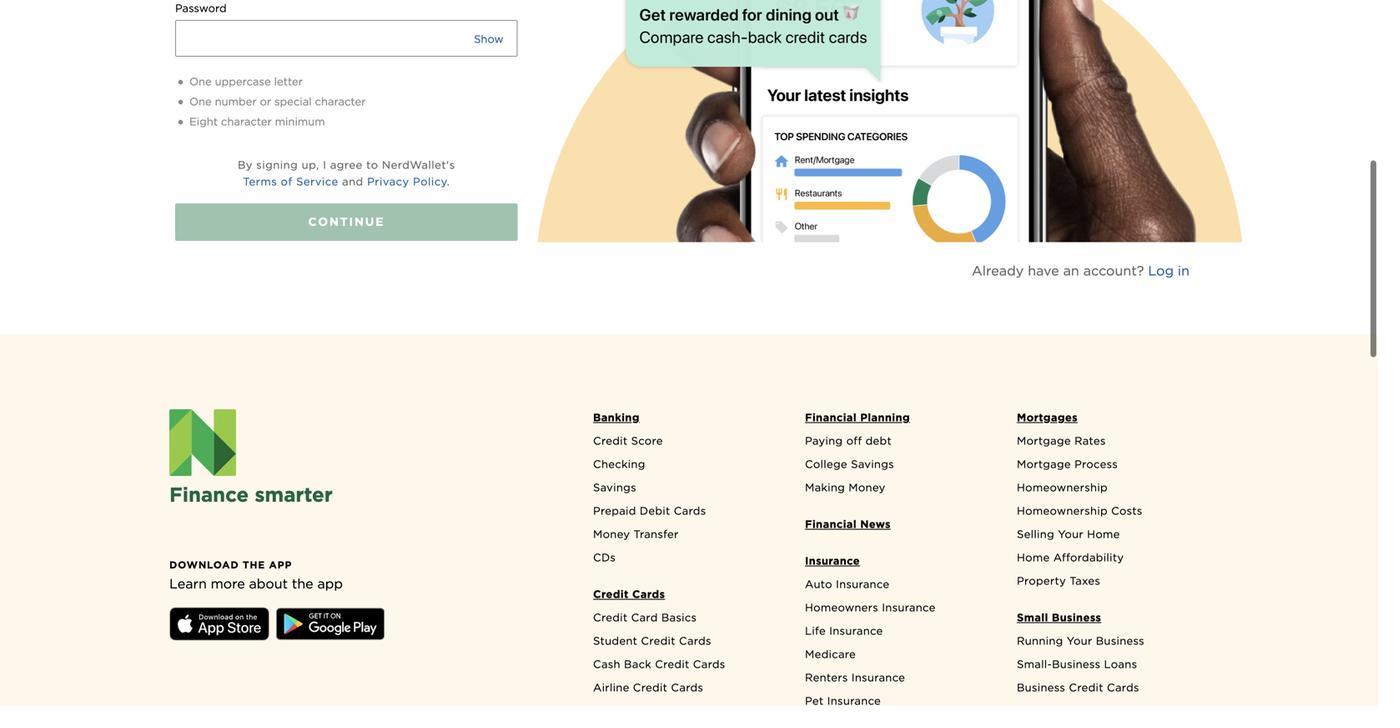 Task type: describe. For each thing, give the bounding box(es) containing it.
learn more about the app link
[[169, 576, 343, 593]]

homeownership for homeownership costs
[[1017, 505, 1108, 518]]

prepaid debit cards
[[593, 505, 707, 518]]

download
[[169, 560, 239, 572]]

continue
[[308, 215, 385, 229]]

download on the app store image
[[169, 608, 270, 641]]

running your business
[[1017, 635, 1145, 648]]

loans
[[1105, 659, 1138, 671]]

insurance for homeowners insurance
[[882, 602, 936, 615]]

college savings link
[[797, 457, 997, 480]]

money transfer
[[593, 528, 679, 541]]

small-business loans link
[[1009, 657, 1209, 680]]

one uppercase letter
[[189, 75, 303, 88]]

smarter
[[255, 483, 333, 507]]

.
[[447, 175, 450, 188]]

debit
[[640, 505, 671, 518]]

renters
[[805, 672, 848, 685]]

agree
[[330, 159, 363, 172]]

small
[[1017, 612, 1049, 625]]

get even more
financial clarity with a
nerdwallet account image
[[538, 0, 1244, 242]]

homeownership link
[[1009, 480, 1209, 503]]

selling your home link
[[1009, 527, 1209, 550]]

credit score
[[593, 435, 663, 448]]

savings link
[[585, 480, 785, 503]]

banking
[[593, 411, 640, 424]]

business down small-
[[1017, 682, 1066, 695]]

homeownership costs
[[1017, 505, 1143, 518]]

homeownership costs link
[[1009, 503, 1209, 527]]

1 horizontal spatial the
[[292, 576, 314, 593]]

running your business link
[[1009, 633, 1209, 657]]

credit inside "link"
[[641, 635, 676, 648]]

1 vertical spatial character
[[221, 115, 272, 128]]

policy
[[413, 175, 447, 188]]

paying off debt link
[[797, 433, 997, 457]]

learn
[[169, 576, 207, 593]]

making money
[[805, 482, 886, 495]]

off
[[847, 435, 862, 448]]

insurance up auto
[[805, 555, 860, 568]]

by
[[238, 159, 253, 172]]

business credit cards
[[1017, 682, 1140, 695]]

1 horizontal spatial app
[[318, 576, 343, 593]]

business credit cards link
[[1009, 680, 1209, 704]]

planning
[[861, 411, 910, 424]]

letter
[[274, 75, 303, 88]]

special
[[275, 95, 312, 108]]

more
[[211, 576, 245, 593]]

selling
[[1017, 528, 1055, 541]]

medicare link
[[797, 647, 997, 670]]

small business
[[1017, 612, 1102, 625]]

terms of service link
[[243, 175, 339, 188]]

download the app learn more about the app
[[169, 560, 343, 593]]

signing
[[256, 159, 298, 172]]

financial planning link
[[797, 410, 997, 433]]

of
[[281, 175, 293, 188]]

student
[[593, 635, 638, 648]]

financial news
[[805, 518, 891, 531]]

0 vertical spatial savings
[[851, 458, 895, 471]]

credit score link
[[585, 433, 785, 457]]

debt
[[866, 435, 892, 448]]

an
[[1064, 263, 1080, 279]]

cards for business credit cards
[[1108, 682, 1140, 695]]

1 horizontal spatial money
[[849, 482, 886, 495]]

your for business
[[1067, 635, 1093, 648]]

service
[[296, 175, 339, 188]]

process
[[1075, 458, 1118, 471]]

account?
[[1084, 263, 1145, 279]]

homeowners
[[805, 602, 879, 615]]

cards for prepaid debit cards
[[674, 505, 707, 518]]

home affordability
[[1017, 552, 1125, 565]]

your for home
[[1058, 528, 1084, 541]]

medicare
[[805, 648, 856, 661]]

or
[[260, 95, 271, 108]]

0 vertical spatial the
[[243, 560, 265, 572]]

airline
[[593, 682, 630, 695]]

get it on google play image
[[276, 608, 385, 641]]

life
[[805, 625, 826, 638]]

back
[[624, 659, 652, 671]]

making
[[805, 482, 846, 495]]

minimum
[[275, 115, 325, 128]]

basics
[[662, 612, 697, 625]]

insurance for auto insurance
[[836, 578, 890, 591]]

renters insurance link
[[797, 670, 997, 694]]

money transfer link
[[585, 527, 785, 550]]

have
[[1028, 263, 1060, 279]]

one for one uppercase letter
[[189, 75, 212, 88]]

taxes
[[1070, 575, 1101, 588]]

cash
[[593, 659, 621, 671]]



Task type: vqa. For each thing, say whether or not it's contained in the screenshot.
had
no



Task type: locate. For each thing, give the bounding box(es) containing it.
your inside "link"
[[1058, 528, 1084, 541]]

0 vertical spatial your
[[1058, 528, 1084, 541]]

0 vertical spatial homeownership
[[1017, 482, 1108, 495]]

home inside 'link'
[[1017, 552, 1050, 565]]

one number or special character
[[189, 95, 366, 108]]

paying
[[805, 435, 843, 448]]

finance
[[169, 483, 249, 507]]

your up small-business loans
[[1067, 635, 1093, 648]]

mortgage for mortgage rates
[[1017, 435, 1072, 448]]

one for one number or special character
[[189, 95, 212, 108]]

eight
[[189, 115, 218, 128]]

0 vertical spatial home
[[1088, 528, 1121, 541]]

savings up prepaid
[[593, 482, 637, 495]]

cards down savings link
[[674, 505, 707, 518]]

mortgages link
[[1009, 410, 1209, 433]]

credit up the student
[[593, 612, 628, 625]]

1 horizontal spatial character
[[315, 95, 366, 108]]

show
[[474, 33, 504, 45]]

insurance down auto insurance link
[[882, 602, 936, 615]]

1 vertical spatial the
[[292, 576, 314, 593]]

life insurance
[[805, 625, 883, 638]]

1 vertical spatial savings
[[593, 482, 637, 495]]

2 one from the top
[[189, 95, 212, 108]]

0 horizontal spatial savings
[[593, 482, 637, 495]]

cards up the credit card basics
[[633, 588, 665, 601]]

business up the 'business credit cards'
[[1053, 659, 1101, 671]]

1 vertical spatial your
[[1067, 635, 1093, 648]]

cards down loans in the bottom of the page
[[1108, 682, 1140, 695]]

cds link
[[585, 550, 785, 573]]

financial inside financial news link
[[805, 518, 857, 531]]

app up get it on google play image
[[318, 576, 343, 593]]

financial for financial planning
[[805, 411, 857, 424]]

mortgage down "mortgage rates"
[[1017, 458, 1072, 471]]

character up minimum
[[315, 95, 366, 108]]

credit down cds
[[593, 588, 629, 601]]

credit up cash back credit cards
[[641, 635, 676, 648]]

cards down cash back credit cards link
[[671, 682, 704, 695]]

1 financial from the top
[[805, 411, 857, 424]]

already
[[972, 263, 1024, 279]]

the up learn more about the app 'link'
[[243, 560, 265, 572]]

number
[[215, 95, 257, 108]]

cards inside "link"
[[679, 635, 712, 648]]

your
[[1058, 528, 1084, 541], [1067, 635, 1093, 648]]

character
[[315, 95, 366, 108], [221, 115, 272, 128]]

1 vertical spatial financial
[[805, 518, 857, 531]]

college
[[805, 458, 848, 471]]

1 horizontal spatial home
[[1088, 528, 1121, 541]]

i
[[323, 159, 327, 172]]

already have an account? log in
[[972, 263, 1190, 279]]

credit card basics
[[593, 612, 697, 625]]

1 horizontal spatial savings
[[851, 458, 895, 471]]

financial
[[805, 411, 857, 424], [805, 518, 857, 531]]

homeownership up selling your home
[[1017, 505, 1108, 518]]

nerdwallet home page image
[[169, 410, 236, 477]]

business
[[1052, 612, 1102, 625], [1096, 635, 1145, 648], [1053, 659, 1101, 671], [1017, 682, 1066, 695]]

0 vertical spatial money
[[849, 482, 886, 495]]

home down 'selling' at bottom
[[1017, 552, 1050, 565]]

0 vertical spatial character
[[315, 95, 366, 108]]

1 vertical spatial mortgage
[[1017, 458, 1072, 471]]

banking link
[[585, 410, 785, 433]]

home inside "link"
[[1088, 528, 1121, 541]]

financial down making
[[805, 518, 857, 531]]

checking link
[[585, 457, 785, 480]]

cards for student credit cards
[[679, 635, 712, 648]]

cards for airline credit cards
[[671, 682, 704, 695]]

2 mortgage from the top
[[1017, 458, 1072, 471]]

2 financial from the top
[[805, 518, 857, 531]]

small-
[[1017, 659, 1053, 671]]

1 vertical spatial homeownership
[[1017, 505, 1108, 518]]

insurance up homeowners insurance
[[836, 578, 890, 591]]

1 mortgage from the top
[[1017, 435, 1072, 448]]

financial for financial news
[[805, 518, 857, 531]]

insurance down the medicare link
[[852, 672, 906, 685]]

cards down credit card basics link
[[679, 635, 712, 648]]

running
[[1017, 635, 1064, 648]]

credit cards link
[[585, 587, 785, 610]]

savings down 'debt'
[[851, 458, 895, 471]]

0 vertical spatial one
[[189, 75, 212, 88]]

mortgage rates
[[1017, 435, 1106, 448]]

1 vertical spatial home
[[1017, 552, 1050, 565]]

character down number
[[221, 115, 272, 128]]

1 homeownership from the top
[[1017, 482, 1108, 495]]

home down homeownership costs link
[[1088, 528, 1121, 541]]

property taxes link
[[1009, 573, 1209, 597]]

mortgage inside mortgage process link
[[1017, 458, 1072, 471]]

0 horizontal spatial app
[[269, 560, 292, 572]]

property taxes
[[1017, 575, 1101, 588]]

insurance for life insurance
[[830, 625, 883, 638]]

rates
[[1075, 435, 1106, 448]]

1 one from the top
[[189, 75, 212, 88]]

show button
[[474, 31, 504, 48]]

and
[[342, 175, 364, 188]]

score
[[631, 435, 663, 448]]

0 vertical spatial app
[[269, 560, 292, 572]]

the right about on the bottom left of the page
[[292, 576, 314, 593]]

homeowners insurance link
[[797, 600, 997, 623]]

privacy
[[367, 175, 410, 188]]

homeowners insurance
[[805, 602, 936, 615]]

credit down small-business loans
[[1069, 682, 1104, 695]]

finance smarter
[[169, 483, 333, 507]]

money down college savings
[[849, 482, 886, 495]]

mortgage for mortgage process
[[1017, 458, 1072, 471]]

home affordability link
[[1009, 550, 1209, 573]]

airline credit cards link
[[585, 680, 785, 704]]

credit card basics link
[[585, 610, 785, 633]]

one
[[189, 75, 212, 88], [189, 95, 212, 108]]

making money link
[[797, 480, 997, 503]]

2 homeownership from the top
[[1017, 505, 1108, 518]]

life insurance link
[[797, 623, 997, 647]]

None password field
[[176, 21, 474, 56]]

auto insurance
[[805, 578, 890, 591]]

0 vertical spatial financial
[[805, 411, 857, 424]]

privacy policy link
[[367, 175, 447, 188]]

transfer
[[634, 528, 679, 541]]

cash back credit cards
[[593, 659, 726, 671]]

property
[[1017, 575, 1067, 588]]

affordability
[[1054, 552, 1125, 565]]

insurance for renters insurance
[[852, 672, 906, 685]]

money down prepaid
[[593, 528, 630, 541]]

up,
[[302, 159, 319, 172]]

news
[[861, 518, 891, 531]]

small business link
[[1009, 610, 1209, 633]]

homeownership
[[1017, 482, 1108, 495], [1017, 505, 1108, 518]]

costs
[[1112, 505, 1143, 518]]

1 vertical spatial one
[[189, 95, 212, 108]]

auto
[[805, 578, 833, 591]]

checking
[[593, 458, 646, 471]]

0 horizontal spatial home
[[1017, 552, 1050, 565]]

your up the home affordability
[[1058, 528, 1084, 541]]

nerdwallet's
[[382, 159, 455, 172]]

uppercase
[[215, 75, 271, 88]]

student credit cards
[[593, 635, 712, 648]]

insurance down homeowners insurance
[[830, 625, 883, 638]]

0 horizontal spatial money
[[593, 528, 630, 541]]

1 vertical spatial money
[[593, 528, 630, 541]]

student credit cards link
[[585, 633, 785, 657]]

selling your home
[[1017, 528, 1121, 541]]

app
[[269, 560, 292, 572], [318, 576, 343, 593]]

credit down cash back credit cards
[[633, 682, 668, 695]]

credit down student credit cards "link"
[[655, 659, 690, 671]]

password
[[175, 2, 227, 15]]

0 vertical spatial mortgage
[[1017, 435, 1072, 448]]

business down "small business" link
[[1096, 635, 1145, 648]]

credit down banking
[[593, 435, 628, 448]]

homeownership for homeownership
[[1017, 482, 1108, 495]]

cash back credit cards link
[[585, 657, 785, 680]]

small-business loans
[[1017, 659, 1138, 671]]

financial planning
[[805, 411, 910, 424]]

financial news link
[[797, 517, 997, 540]]

1 vertical spatial app
[[318, 576, 343, 593]]

homeownership down mortgage process
[[1017, 482, 1108, 495]]

mortgage inside mortgage rates link
[[1017, 435, 1072, 448]]

to
[[366, 159, 378, 172]]

0 horizontal spatial the
[[243, 560, 265, 572]]

0 horizontal spatial character
[[221, 115, 272, 128]]

mortgage down the mortgages on the bottom right
[[1017, 435, 1072, 448]]

eight character minimum
[[189, 115, 325, 128]]

money
[[849, 482, 886, 495], [593, 528, 630, 541]]

by signing up, i agree to nerdwallet's terms of service and privacy policy .
[[238, 159, 455, 188]]

cards down student credit cards "link"
[[693, 659, 726, 671]]

app up about on the bottom left of the page
[[269, 560, 292, 572]]

business up running your business
[[1052, 612, 1102, 625]]

financial up paying
[[805, 411, 857, 424]]

financial inside financial planning link
[[805, 411, 857, 424]]



